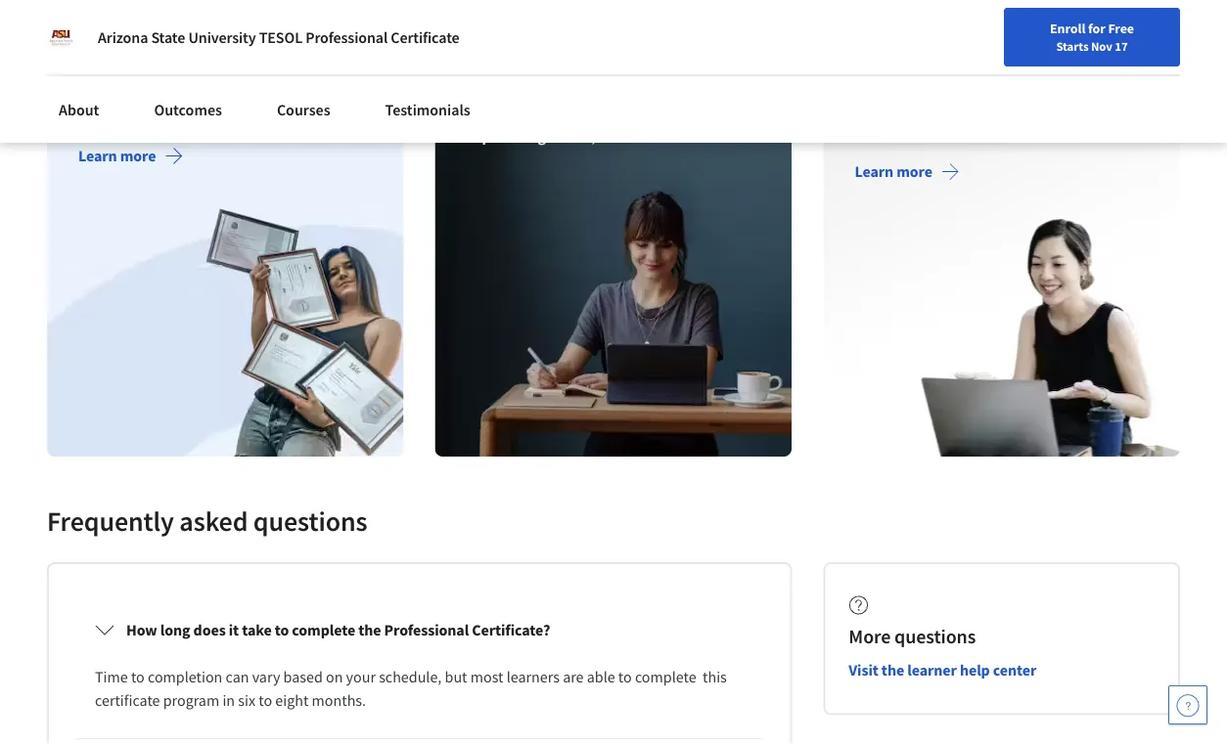 Task type: locate. For each thing, give the bounding box(es) containing it.
visit
[[849, 661, 879, 681]]

0 horizontal spatial for
[[965, 54, 998, 89]]

0 vertical spatial professional
[[306, 27, 388, 47]]

your up economy
[[897, 106, 923, 124]]

more down economy
[[897, 162, 933, 182]]

certificate inside unlimited access to 7,000+ world-class courses, hands-on projects, and job-ready certificate programs - all included in your subscription
[[270, 90, 327, 108]]

1 horizontal spatial on
[[326, 668, 343, 687]]

free
[[1108, 20, 1134, 37]]

the left digital
[[1050, 106, 1069, 124]]

doors
[[201, 0, 268, 18]]

1 horizontal spatial complete
[[635, 668, 697, 687]]

how
[[126, 621, 157, 640]]

on
[[118, 90, 133, 108], [326, 668, 343, 687]]

learn more link for open new doors with coursera plus
[[78, 147, 183, 170]]

0 horizontal spatial learn
[[78, 147, 117, 166]]

to right time
[[131, 668, 145, 687]]

plus
[[188, 19, 238, 54]]

certificate
[[270, 90, 327, 108], [95, 691, 160, 711]]

complete
[[292, 621, 355, 640], [635, 668, 697, 687]]

questions right asked
[[253, 505, 368, 539]]

learn more down programs
[[78, 147, 156, 166]]

certificate
[[391, 27, 460, 47]]

visit the learner help center link
[[849, 661, 1037, 681]]

0 horizontal spatial learn more
[[78, 147, 156, 166]]

class inside earn a degree from world-class universities - 100% online
[[615, 71, 643, 88]]

1 horizontal spatial -
[[714, 71, 719, 88]]

0 horizontal spatial class
[[270, 71, 298, 88]]

but
[[445, 668, 467, 687]]

0 horizontal spatial questions
[[253, 505, 368, 539]]

professional up schedule, at bottom
[[384, 621, 469, 640]]

universities
[[646, 71, 712, 88]]

2 world- from the left
[[578, 71, 615, 88]]

0 vertical spatial the
[[1050, 106, 1069, 124]]

1 horizontal spatial certificate
[[270, 90, 327, 108]]

class for universities
[[615, 71, 643, 88]]

1 vertical spatial certificate
[[95, 691, 160, 711]]

1 vertical spatial coursera
[[855, 54, 960, 89]]

class up courses
[[270, 71, 298, 88]]

over
[[911, 0, 963, 18]]

2 vertical spatial the
[[882, 661, 905, 681]]

professional up courses,
[[306, 27, 388, 47]]

your inside time to completion can vary based on your schedule, but most learners are able to complete  this certificate program in six to eight months.
[[346, 668, 376, 687]]

1 vertical spatial for
[[965, 54, 998, 89]]

questions
[[253, 505, 368, 539], [895, 625, 976, 650]]

the up schedule, at bottom
[[358, 621, 381, 640]]

complete inside time to completion can vary based on your schedule, but most learners are able to complete  this certificate program in six to eight months.
[[635, 668, 697, 687]]

1 horizontal spatial learn
[[855, 162, 894, 182]]

collapsed list
[[72, 596, 767, 745]]

1 world- from the left
[[232, 71, 270, 88]]

0 horizontal spatial on
[[118, 90, 133, 108]]

hands-
[[78, 90, 118, 108]]

coursera down open
[[78, 19, 183, 54]]

your right find
[[727, 62, 753, 79]]

earn a degree from world-class universities - 100% online
[[467, 71, 753, 108]]

complete up based
[[292, 621, 355, 640]]

0 horizontal spatial the
[[358, 621, 381, 640]]

1 horizontal spatial questions
[[895, 625, 976, 650]]

learn more link down economy
[[855, 162, 960, 186]]

testimonials
[[385, 100, 471, 119]]

on down unlimited
[[118, 90, 133, 108]]

learn
[[78, 147, 117, 166], [855, 162, 894, 182]]

more down all on the top left
[[120, 147, 156, 166]]

in down job- at left
[[212, 110, 223, 127]]

more for join over 3,400 global companies that choose coursera for business
[[897, 162, 933, 182]]

world- inside unlimited access to 7,000+ world-class courses, hands-on projects, and job-ready certificate programs - all included in your subscription
[[232, 71, 270, 88]]

this
[[703, 668, 727, 687]]

100%
[[721, 71, 753, 88]]

about
[[59, 100, 99, 119]]

for
[[1088, 20, 1106, 37], [965, 54, 998, 89]]

2 class from the left
[[615, 71, 643, 88]]

your up 'months.'
[[346, 668, 376, 687]]

for down that
[[965, 54, 998, 89]]

in right excel
[[1037, 106, 1048, 124]]

and
[[188, 90, 210, 108]]

0 vertical spatial on
[[118, 90, 133, 108]]

questions up learner
[[895, 625, 976, 650]]

courses link
[[265, 88, 342, 131]]

learn more down economy
[[855, 162, 933, 182]]

0 vertical spatial coursera
[[78, 19, 183, 54]]

to inside unlimited access to 7,000+ world-class courses, hands-on projects, and job-ready certificate programs - all included in your subscription
[[178, 71, 190, 88]]

how long does it take to complete the professional certificate?
[[126, 621, 550, 640]]

outcomes link
[[142, 88, 234, 131]]

open
[[78, 0, 141, 18]]

it
[[229, 621, 239, 640]]

in
[[1037, 106, 1048, 124], [212, 110, 223, 127], [223, 691, 235, 711]]

certificate up subscription
[[270, 90, 327, 108]]

1 vertical spatial on
[[326, 668, 343, 687]]

1 horizontal spatial the
[[882, 661, 905, 681]]

0 horizontal spatial learn more link
[[78, 147, 183, 170]]

learn down programs
[[78, 147, 117, 166]]

0 vertical spatial complete
[[292, 621, 355, 640]]

0 vertical spatial -
[[714, 71, 719, 88]]

world- inside earn a degree from world-class universities - 100% online
[[578, 71, 615, 88]]

university
[[188, 27, 256, 47]]

frequently asked questions
[[47, 505, 368, 539]]

for up nov
[[1088, 20, 1106, 37]]

how long does it take to complete the professional certificate? button
[[79, 603, 760, 658]]

english button
[[888, 39, 1006, 103]]

your inside unlimited access to 7,000+ world-class courses, hands-on projects, and job-ready certificate programs - all included in your subscription
[[226, 110, 252, 127]]

choose
[[1041, 19, 1124, 54]]

degrees
[[521, 127, 575, 147]]

- inside unlimited access to 7,000+ world-class courses, hands-on projects, and job-ready certificate programs - all included in your subscription
[[136, 110, 140, 127]]

explore
[[467, 127, 518, 147]]

2 horizontal spatial the
[[1050, 106, 1069, 124]]

world-
[[232, 71, 270, 88], [578, 71, 615, 88]]

0 horizontal spatial certificate
[[95, 691, 160, 711]]

learn more
[[78, 147, 156, 166], [855, 162, 933, 182]]

1 horizontal spatial coursera
[[855, 54, 960, 89]]

coursera down the companies
[[855, 54, 960, 89]]

in left "six"
[[223, 691, 235, 711]]

help center image
[[1177, 694, 1200, 717]]

businesses link
[[154, 0, 266, 39]]

to up and
[[178, 71, 190, 88]]

1 horizontal spatial learn more
[[855, 162, 933, 182]]

0 horizontal spatial world-
[[232, 71, 270, 88]]

to inside upskill your employees to excel in the digital economy
[[991, 106, 1003, 124]]

certificate down time
[[95, 691, 160, 711]]

0 vertical spatial for
[[1088, 20, 1106, 37]]

17
[[1115, 38, 1128, 54]]

0 horizontal spatial more
[[120, 147, 156, 166]]

complete left this at the right bottom of the page
[[635, 668, 697, 687]]

state
[[151, 27, 185, 47]]

help
[[960, 661, 990, 681]]

your down the ready
[[226, 110, 252, 127]]

learn for join over 3,400 global companies that choose coursera for business
[[855, 162, 894, 182]]

1 vertical spatial -
[[136, 110, 140, 127]]

business
[[1004, 54, 1106, 89]]

learn for open new doors with coursera plus
[[78, 147, 117, 166]]

upskill
[[855, 106, 894, 124]]

for inside enroll for free starts nov 17
[[1088, 20, 1106, 37]]

coursera inside join over 3,400 global companies that choose coursera for business
[[855, 54, 960, 89]]

class left universities at the top of page
[[615, 71, 643, 88]]

testimonials link
[[373, 88, 482, 131]]

learn more link down all on the top left
[[78, 147, 183, 170]]

0 vertical spatial certificate
[[270, 90, 327, 108]]

more
[[120, 147, 156, 166], [897, 162, 933, 182]]

the right visit
[[882, 661, 905, 681]]

excel
[[1005, 106, 1034, 124]]

learn down economy
[[855, 162, 894, 182]]

1 horizontal spatial for
[[1088, 20, 1106, 37]]

arizona state university image
[[47, 23, 74, 51]]

can
[[226, 668, 249, 687]]

to left excel
[[991, 106, 1003, 124]]

six
[[238, 691, 256, 711]]

professional
[[306, 27, 388, 47], [384, 621, 469, 640]]

arizona
[[98, 27, 148, 47]]

0 horizontal spatial -
[[136, 110, 140, 127]]

visit the learner help center
[[849, 661, 1037, 681]]

explore degrees
[[467, 127, 575, 147]]

1 horizontal spatial class
[[615, 71, 643, 88]]

1 horizontal spatial more
[[897, 162, 933, 182]]

the
[[1050, 106, 1069, 124], [358, 621, 381, 640], [882, 661, 905, 681]]

shopping cart: 1 item image
[[841, 54, 879, 85]]

0 horizontal spatial coursera
[[78, 19, 183, 54]]

- left 100%
[[714, 71, 719, 88]]

world- right from
[[578, 71, 615, 88]]

time
[[95, 668, 128, 687]]

1 horizontal spatial world-
[[578, 71, 615, 88]]

1 vertical spatial professional
[[384, 621, 469, 640]]

completion
[[148, 668, 223, 687]]

to right able
[[618, 668, 632, 687]]

1 horizontal spatial learn more link
[[855, 162, 960, 186]]

to right take
[[275, 621, 289, 640]]

0 horizontal spatial complete
[[292, 621, 355, 640]]

your
[[727, 62, 753, 79], [897, 106, 923, 124], [226, 110, 252, 127], [346, 668, 376, 687]]

- left all on the top left
[[136, 110, 140, 127]]

class
[[270, 71, 298, 88], [615, 71, 643, 88]]

coursera
[[78, 19, 183, 54], [855, 54, 960, 89]]

on up 'months.'
[[326, 668, 343, 687]]

class inside unlimited access to 7,000+ world-class courses, hands-on projects, and job-ready certificate programs - all included in your subscription
[[270, 71, 298, 88]]

world- up the ready
[[232, 71, 270, 88]]

upskill your employees to excel in the digital economy
[[855, 106, 1108, 143]]

1 vertical spatial the
[[358, 621, 381, 640]]

1 class from the left
[[270, 71, 298, 88]]

1 vertical spatial complete
[[635, 668, 697, 687]]

None search field
[[263, 51, 459, 91]]

vary
[[252, 668, 280, 687]]



Task type: describe. For each thing, give the bounding box(es) containing it.
enroll
[[1050, 20, 1086, 37]]

economy
[[855, 125, 908, 143]]

tesol
[[259, 27, 303, 47]]

businesses
[[183, 10, 258, 29]]

based
[[283, 668, 323, 687]]

coursera inside open new doors with coursera plus
[[78, 19, 183, 54]]

that
[[987, 19, 1035, 54]]

- inside earn a degree from world-class universities - 100% online
[[714, 71, 719, 88]]

from
[[547, 71, 575, 88]]

the inside how long does it take to complete the professional certificate? dropdown button
[[358, 621, 381, 640]]

3,400
[[968, 0, 1032, 18]]

employees
[[926, 106, 988, 124]]

certificate?
[[472, 621, 550, 640]]

your inside find your new career link
[[727, 62, 753, 79]]

world- for 7,000+
[[232, 71, 270, 88]]

long
[[160, 621, 190, 640]]

companies
[[855, 19, 982, 54]]

new
[[146, 0, 196, 18]]

on inside time to completion can vary based on your schedule, but most learners are able to complete  this certificate program in six to eight months.
[[326, 668, 343, 687]]

global
[[1037, 0, 1110, 18]]

months.
[[312, 691, 366, 711]]

frequently
[[47, 505, 174, 539]]

courses
[[277, 100, 330, 119]]

asked
[[179, 505, 248, 539]]

a
[[496, 71, 503, 88]]

subscription
[[255, 110, 326, 127]]

in inside upskill your employees to excel in the digital economy
[[1037, 106, 1048, 124]]

in inside unlimited access to 7,000+ world-class courses, hands-on projects, and job-ready certificate programs - all included in your subscription
[[212, 110, 223, 127]]

professional inside dropdown button
[[384, 621, 469, 640]]

program
[[163, 691, 219, 711]]

for inside join over 3,400 global companies that choose coursera for business
[[965, 54, 998, 89]]

included
[[160, 110, 210, 127]]

certificate inside time to completion can vary based on your schedule, but most learners are able to complete  this certificate program in six to eight months.
[[95, 691, 160, 711]]

open new doors with coursera plus
[[78, 0, 326, 54]]

are
[[563, 668, 584, 687]]

eight
[[275, 691, 309, 711]]

individuals
[[56, 10, 130, 29]]

new
[[756, 62, 781, 79]]

enroll for free starts nov 17
[[1050, 20, 1134, 54]]

programs
[[78, 110, 133, 127]]

digital
[[1072, 106, 1108, 124]]

more
[[849, 625, 891, 650]]

show notifications image
[[1035, 64, 1058, 87]]

for individuals
[[31, 10, 130, 29]]

access
[[138, 71, 175, 88]]

on inside unlimited access to 7,000+ world-class courses, hands-on projects, and job-ready certificate programs - all included in your subscription
[[118, 90, 133, 108]]

unlimited access to 7,000+ world-class courses, hands-on projects, and job-ready certificate programs - all included in your subscription
[[78, 71, 348, 127]]

projects,
[[136, 90, 185, 108]]

unlimited
[[78, 71, 135, 88]]

join over 3,400 global companies that choose coursera for business
[[855, 0, 1124, 89]]

earn
[[467, 71, 493, 88]]

online
[[467, 90, 503, 108]]

center
[[993, 661, 1037, 681]]

time to completion can vary based on your schedule, but most learners are able to complete  this certificate program in six to eight months.
[[95, 668, 730, 711]]

find
[[699, 62, 724, 79]]

7,000+
[[192, 71, 230, 88]]

to inside dropdown button
[[275, 621, 289, 640]]

take
[[242, 621, 272, 640]]

learner
[[908, 661, 957, 681]]

coursera image
[[16, 55, 140, 86]]

career
[[784, 62, 822, 79]]

schedule,
[[379, 668, 442, 687]]

class for courses,
[[270, 71, 298, 88]]

find your new career link
[[689, 59, 832, 83]]

complete inside dropdown button
[[292, 621, 355, 640]]

nov
[[1091, 38, 1113, 54]]

0 vertical spatial questions
[[253, 505, 368, 539]]

more for open new doors with coursera plus
[[120, 147, 156, 166]]

find your new career
[[699, 62, 822, 79]]

learn more for join over 3,400 global companies that choose coursera for business
[[855, 162, 933, 182]]

ready
[[235, 90, 268, 108]]

to right "six"
[[259, 691, 272, 711]]

does
[[193, 621, 226, 640]]

courses,
[[301, 71, 348, 88]]

the inside upskill your employees to excel in the digital economy
[[1050, 106, 1069, 124]]

most
[[471, 668, 504, 687]]

more questions
[[849, 625, 976, 650]]

in inside time to completion can vary based on your schedule, but most learners are able to complete  this certificate program in six to eight months.
[[223, 691, 235, 711]]

all
[[143, 110, 157, 127]]

world- for from
[[578, 71, 615, 88]]

english
[[924, 61, 971, 81]]

learners
[[507, 668, 560, 687]]

starts
[[1057, 38, 1089, 54]]

able
[[587, 668, 615, 687]]

with
[[274, 0, 326, 18]]

explore degrees link
[[467, 127, 602, 151]]

learn more for open new doors with coursera plus
[[78, 147, 156, 166]]

your inside upskill your employees to excel in the digital economy
[[897, 106, 923, 124]]

arizona state university tesol professional certificate
[[98, 27, 460, 47]]

1 vertical spatial questions
[[895, 625, 976, 650]]

job-
[[213, 90, 235, 108]]

join
[[855, 0, 906, 18]]

learn more link for join over 3,400 global companies that choose coursera for business
[[855, 162, 960, 186]]

banner navigation
[[16, 0, 551, 39]]

outcomes
[[154, 100, 222, 119]]

about link
[[47, 88, 111, 131]]

degree
[[505, 71, 545, 88]]



Task type: vqa. For each thing, say whether or not it's contained in the screenshot.
available on the left of page
no



